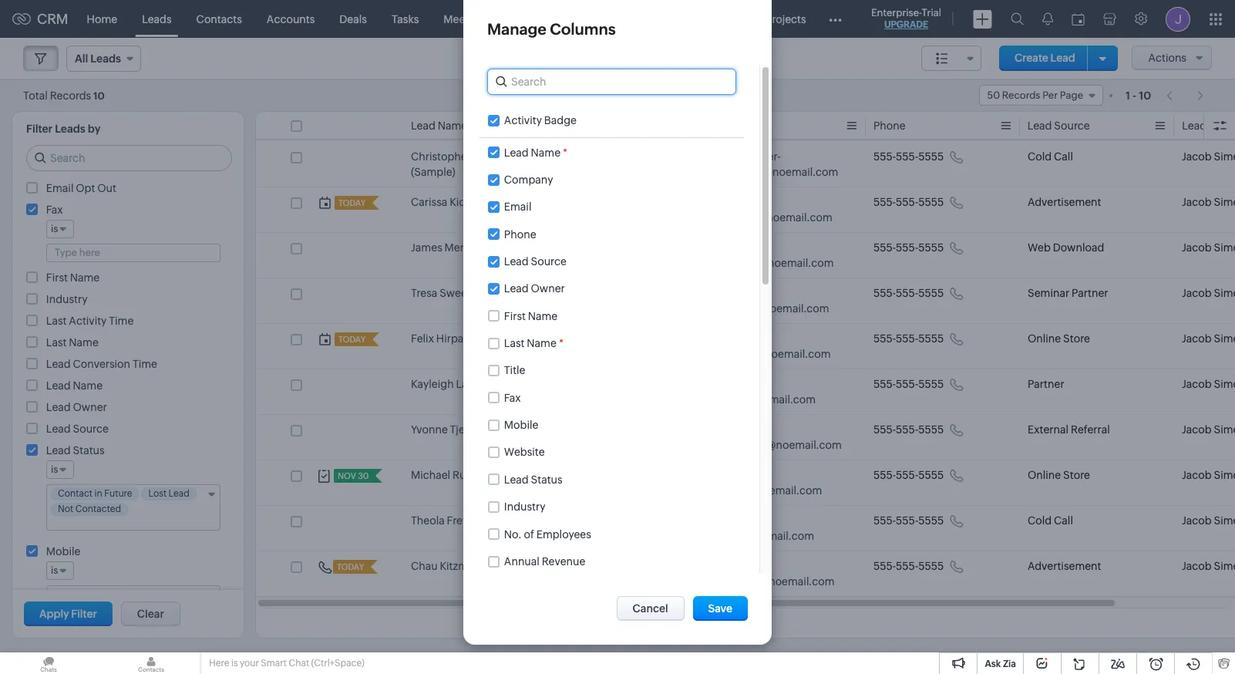 Task type: describe. For each thing, give the bounding box(es) containing it.
yvonne
[[411, 424, 448, 436]]

time for lead conversion time
[[133, 358, 157, 370]]

8 5555 from the top
[[919, 469, 944, 481]]

accounts link
[[254, 0, 327, 37]]

kitzman
[[440, 560, 481, 572]]

creative business systems
[[565, 560, 698, 572]]

(sample) for james merced (sample)
[[485, 241, 530, 254]]

hirpara
[[437, 333, 474, 345]]

chats image
[[0, 653, 97, 674]]

revenue
[[542, 555, 586, 568]]

columns
[[550, 20, 616, 38]]

morlong associates
[[565, 287, 664, 299]]

4 jacob from the top
[[1183, 287, 1213, 299]]

wright
[[647, 469, 681, 481]]

store for michael- gruta@noemail.com
[[1064, 469, 1091, 481]]

7 5555 from the top
[[919, 424, 944, 436]]

cold call for theola- frey@noemail.com
[[1028, 515, 1074, 527]]

kayleigh
[[411, 378, 454, 390]]

1 simo from the top
[[1215, 150, 1236, 163]]

4 555-555-5555 from the top
[[874, 287, 944, 299]]

christopher- maclead@noemail.com link
[[720, 149, 843, 180]]

enterprise-trial upgrade
[[872, 7, 942, 30]]

reports link
[[552, 0, 616, 37]]

cold for theola- frey@noemail.com
[[1028, 515, 1052, 527]]

0 vertical spatial first name
[[46, 272, 100, 284]]

1 vertical spatial activity
[[69, 315, 107, 327]]

crm
[[37, 11, 68, 27]]

referral
[[1072, 424, 1111, 436]]

1 vertical spatial lead status
[[504, 474, 563, 486]]

felix
[[411, 333, 434, 345]]

yvonne- tjepkema@noemail.com link
[[720, 422, 843, 453]]

create
[[1015, 52, 1049, 64]]

theola frey (sample) link
[[411, 513, 515, 528]]

calls link
[[503, 0, 552, 37]]

lace@noemail.com
[[720, 393, 816, 406]]

creative
[[565, 560, 607, 572]]

call for theola- frey@noemail.com
[[1055, 515, 1074, 527]]

4 5555 from the top
[[919, 287, 944, 299]]

2 vertical spatial lead name
[[46, 380, 103, 392]]

1 - 10
[[1126, 89, 1152, 101]]

0 horizontal spatial first
[[46, 272, 68, 284]]

online store for felix- hirpara@noemail.com
[[1028, 333, 1091, 345]]

last down last activity time
[[46, 336, 67, 349]]

annual
[[504, 555, 540, 568]]

today for chau kitzman (sample)
[[337, 562, 364, 572]]

10 5555 from the top
[[919, 560, 944, 572]]

hirpara@noemail.com
[[720, 348, 831, 360]]

kayleigh lace (sample) link
[[411, 376, 527, 392]]

business
[[609, 560, 653, 572]]

no. of employees
[[504, 528, 592, 540]]

gruta@noemail.com
[[720, 484, 823, 497]]

lead owne
[[1183, 120, 1236, 132]]

8 simo from the top
[[1215, 469, 1236, 481]]

michael
[[411, 469, 451, 481]]

3 jacob simo from the top
[[1183, 241, 1236, 254]]

(sample) for carissa kidman (sample)
[[491, 196, 535, 208]]

email for email opt out
[[46, 182, 74, 194]]

seminar
[[1028, 287, 1070, 299]]

systems
[[656, 560, 698, 572]]

chau- kitzman@noemail.com link
[[720, 559, 843, 589]]

1 horizontal spatial source
[[531, 255, 567, 268]]

0 horizontal spatial owner
[[73, 401, 107, 414]]

records
[[50, 89, 91, 101]]

deals
[[340, 13, 367, 25]]

0 vertical spatial lead status
[[46, 444, 105, 457]]

0 vertical spatial company
[[565, 120, 615, 132]]

cancel
[[633, 603, 669, 615]]

7 jacob simo from the top
[[1183, 424, 1236, 436]]

0 horizontal spatial lead owner
[[46, 401, 107, 414]]

yvonne tjepkema (sample)
[[411, 424, 546, 436]]

sweely
[[440, 287, 476, 299]]

total
[[23, 89, 48, 101]]

home link
[[75, 0, 130, 37]]

today for felix hirpara (sample)
[[339, 335, 366, 344]]

michael ruta (sample)
[[411, 469, 523, 481]]

manage
[[488, 20, 547, 38]]

0 horizontal spatial partner
[[1028, 378, 1065, 390]]

carissa kidman (sample)
[[411, 196, 535, 208]]

8 jacob from the top
[[1183, 469, 1213, 481]]

crm link
[[12, 11, 68, 27]]

Type here text field
[[47, 245, 220, 262]]

1 vertical spatial search text field
[[27, 146, 231, 170]]

8 jacob simo from the top
[[1183, 469, 1236, 481]]

meetings
[[444, 13, 490, 25]]

michael-
[[720, 469, 763, 481]]

kayleigh-
[[720, 378, 765, 390]]

morlong
[[565, 287, 608, 299]]

by
[[88, 123, 101, 135]]

1 horizontal spatial activity
[[504, 114, 542, 127]]

kidman
[[450, 196, 488, 208]]

6 jacob from the top
[[1183, 378, 1213, 390]]

1 vertical spatial lead name
[[504, 146, 563, 159]]

(sample) for tresa sweely (sample)
[[478, 287, 523, 299]]

2 vertical spatial lead source
[[46, 423, 109, 435]]

0 vertical spatial leads
[[142, 13, 172, 25]]

1 vertical spatial mobile
[[46, 545, 81, 558]]

christopher maclead (sample) link
[[411, 149, 550, 180]]

cancel button
[[617, 596, 685, 621]]

2 555-555-5555 from the top
[[874, 196, 944, 208]]

sweely@noemail.com
[[720, 302, 830, 315]]

2 jacob simo from the top
[[1183, 196, 1236, 208]]

0 horizontal spatial filter
[[26, 123, 53, 135]]

10 jacob from the top
[[1183, 560, 1213, 572]]

1
[[1126, 89, 1131, 101]]

buckley miller & wright
[[565, 469, 681, 481]]

row group containing christopher maclead (sample)
[[256, 142, 1236, 597]]

10 555-555-5555 from the top
[[874, 560, 944, 572]]

no.
[[504, 528, 522, 540]]

1 555-555-5555 from the top
[[874, 150, 944, 163]]

trial
[[922, 7, 942, 19]]

1 vertical spatial lead source
[[504, 255, 567, 268]]

5 jacob simo from the top
[[1183, 333, 1236, 345]]

1 5555 from the top
[[919, 150, 944, 163]]

michael- gruta@noemail.com
[[720, 469, 823, 497]]

website
[[504, 446, 545, 459]]

4 simo from the top
[[1215, 287, 1236, 299]]

1 vertical spatial industry
[[504, 501, 546, 513]]

tasks
[[392, 13, 419, 25]]

tasks link
[[380, 0, 431, 37]]

5 555-555-5555 from the top
[[874, 333, 944, 345]]

1 vertical spatial phone
[[504, 228, 537, 240]]

christopher-
[[720, 150, 781, 163]]

&
[[637, 469, 645, 481]]

buckley
[[565, 469, 605, 481]]

lead inside create lead button
[[1051, 52, 1076, 64]]

signals image
[[1043, 12, 1054, 25]]

1 vertical spatial status
[[531, 474, 563, 486]]

9 jacob simo from the top
[[1183, 515, 1236, 527]]

1 jacob simo from the top
[[1183, 150, 1236, 163]]

today link for chau
[[333, 560, 366, 574]]

0 vertical spatial lead name
[[411, 120, 468, 132]]

(ctrl+space)
[[311, 658, 365, 669]]

of
[[610, 150, 622, 163]]

2 vertical spatial source
[[73, 423, 109, 435]]

last activity time
[[46, 315, 134, 327]]

3 jacob from the top
[[1183, 241, 1213, 254]]

1 jacob from the top
[[1183, 150, 1213, 163]]

tresa- sweely@noemail.com
[[720, 287, 830, 315]]

james- merced@noemail.com link
[[720, 240, 843, 271]]

frey
[[447, 515, 468, 527]]

rangoni of florence
[[565, 150, 668, 163]]

0 horizontal spatial industry
[[46, 293, 88, 306]]

yvonne tjepkema (sample) link
[[411, 422, 546, 437]]

advertisement for chau- kitzman@noemail.com
[[1028, 560, 1102, 572]]

nov
[[338, 471, 356, 481]]

merced
[[445, 241, 483, 254]]



Task type: vqa. For each thing, say whether or not it's contained in the screenshot.


Task type: locate. For each thing, give the bounding box(es) containing it.
carissa- kidman@noemail.com link
[[720, 194, 843, 225]]

advertisement for carissa- kidman@noemail.com
[[1028, 196, 1102, 208]]

(sample) right 'kidman'
[[491, 196, 535, 208]]

home
[[87, 13, 117, 25]]

0 vertical spatial mobile
[[504, 419, 539, 431]]

upgrade
[[885, 19, 929, 30]]

6 555-555-5555 from the top
[[874, 378, 944, 390]]

online down the external
[[1028, 469, 1062, 481]]

search text field up out
[[27, 146, 231, 170]]

(sample) inside 'link'
[[478, 287, 523, 299]]

1 vertical spatial email
[[504, 201, 532, 213]]

lead source down conversion
[[46, 423, 109, 435]]

first name
[[46, 272, 100, 284], [504, 310, 558, 322]]

2 advertisement from the top
[[1028, 560, 1102, 572]]

1 horizontal spatial last name
[[504, 337, 559, 350]]

10 simo from the top
[[1215, 560, 1236, 572]]

email right 'kidman'
[[504, 201, 532, 213]]

2 online store from the top
[[1028, 469, 1091, 481]]

0 vertical spatial store
[[1064, 333, 1091, 345]]

first
[[46, 272, 68, 284], [504, 310, 526, 322]]

lead name down conversion
[[46, 380, 103, 392]]

2 call from the top
[[1055, 515, 1074, 527]]

3 simo from the top
[[1215, 241, 1236, 254]]

online for felix- hirpara@noemail.com
[[1028, 333, 1062, 345]]

all
[[481, 121, 491, 130]]

0 vertical spatial fax
[[46, 204, 63, 216]]

1 vertical spatial advertisement
[[1028, 560, 1102, 572]]

1 cold from the top
[[1028, 150, 1052, 163]]

online store
[[1028, 333, 1091, 345], [1028, 469, 1091, 481]]

source down conversion
[[73, 423, 109, 435]]

2 jacob from the top
[[1183, 196, 1213, 208]]

(sample) up website
[[501, 424, 546, 436]]

8 555-555-5555 from the top
[[874, 469, 944, 481]]

industry up of
[[504, 501, 546, 513]]

0 horizontal spatial leads
[[55, 123, 85, 135]]

felix hirpara (sample)
[[411, 333, 520, 345]]

1 vertical spatial first
[[504, 310, 526, 322]]

2 horizontal spatial lead source
[[1028, 120, 1091, 132]]

0 vertical spatial search text field
[[488, 69, 736, 94]]

company
[[565, 120, 615, 132], [504, 174, 554, 186]]

tresa sweely (sample) link
[[411, 285, 523, 301]]

kidman@noemail.com
[[720, 211, 833, 224]]

online for michael- gruta@noemail.com
[[1028, 469, 1062, 481]]

0 vertical spatial partner
[[1072, 287, 1109, 299]]

today left felix
[[339, 335, 366, 344]]

0 horizontal spatial source
[[73, 423, 109, 435]]

1 vertical spatial cold call
[[1028, 515, 1074, 527]]

contacts image
[[103, 653, 200, 674]]

partner
[[1072, 287, 1109, 299], [1028, 378, 1065, 390]]

(sample) down christopher
[[411, 166, 456, 178]]

0 vertical spatial first
[[46, 272, 68, 284]]

10 for total records 10
[[93, 90, 105, 101]]

1 vertical spatial lead owner
[[46, 401, 107, 414]]

0 horizontal spatial lead status
[[46, 444, 105, 457]]

6 simo from the top
[[1215, 378, 1236, 390]]

ask
[[986, 659, 1002, 670]]

0 horizontal spatial first name
[[46, 272, 100, 284]]

online store for michael- gruta@noemail.com
[[1028, 469, 1091, 481]]

time up 'lead conversion time'
[[109, 315, 134, 327]]

carissa- kidman@noemail.com
[[720, 196, 833, 224]]

enterprise-
[[872, 7, 922, 19]]

annual revenue
[[504, 555, 586, 568]]

actions
[[1149, 52, 1187, 64]]

carissa
[[411, 196, 448, 208]]

james- merced@noemail.com
[[720, 241, 834, 269]]

of
[[524, 528, 535, 540]]

10 for 1 - 10
[[1140, 89, 1152, 101]]

company down maclead
[[504, 174, 554, 186]]

0 vertical spatial today
[[339, 335, 366, 344]]

online store down seminar partner
[[1028, 333, 1091, 345]]

here is your smart chat (ctrl+space)
[[209, 658, 365, 669]]

0 vertical spatial cold call
[[1028, 150, 1074, 163]]

(sample) for theola frey (sample)
[[471, 515, 515, 527]]

1 horizontal spatial status
[[531, 474, 563, 486]]

0 vertical spatial cold
[[1028, 150, 1052, 163]]

0 vertical spatial advertisement
[[1028, 196, 1102, 208]]

2 cold call from the top
[[1028, 515, 1074, 527]]

store down external referral
[[1064, 469, 1091, 481]]

0 horizontal spatial last name
[[46, 336, 99, 349]]

here
[[209, 658, 230, 669]]

chau- kitzman@noemail.com
[[720, 560, 835, 588]]

(sample) right sweely
[[478, 287, 523, 299]]

first up last activity time
[[46, 272, 68, 284]]

5555
[[919, 150, 944, 163], [919, 196, 944, 208], [919, 241, 944, 254], [919, 287, 944, 299], [919, 333, 944, 345], [919, 378, 944, 390], [919, 424, 944, 436], [919, 469, 944, 481], [919, 515, 944, 527], [919, 560, 944, 572]]

(sample) for felix hirpara (sample)
[[476, 333, 520, 345]]

9 simo from the top
[[1215, 515, 1236, 527]]

lead name up christopher
[[411, 120, 468, 132]]

clear
[[137, 608, 164, 620]]

1 vertical spatial source
[[531, 255, 567, 268]]

fax down title
[[504, 392, 521, 404]]

0 horizontal spatial mobile
[[46, 545, 81, 558]]

0 horizontal spatial fax
[[46, 204, 63, 216]]

1 vertical spatial owner
[[73, 401, 107, 414]]

email left opt
[[46, 182, 74, 194]]

(sample) down title
[[482, 378, 527, 390]]

9 555-555-5555 from the top
[[874, 515, 944, 527]]

(sample) inside christopher maclead (sample)
[[411, 166, 456, 178]]

(sample) up title
[[476, 333, 520, 345]]

time right conversion
[[133, 358, 157, 370]]

1 horizontal spatial lead owner
[[504, 283, 565, 295]]

1 horizontal spatial email
[[504, 201, 532, 213]]

2 store from the top
[[1064, 469, 1091, 481]]

source up morlong
[[531, 255, 567, 268]]

0 vertical spatial filter
[[26, 123, 53, 135]]

mobile up website
[[504, 419, 539, 431]]

0 vertical spatial phone
[[874, 120, 906, 132]]

calls
[[515, 13, 539, 25]]

0 vertical spatial time
[[109, 315, 134, 327]]

-
[[1133, 89, 1137, 101]]

10 jacob simo from the top
[[1183, 560, 1236, 572]]

1 online store from the top
[[1028, 333, 1091, 345]]

cold for christopher- maclead@noemail.com
[[1028, 150, 1052, 163]]

2 horizontal spatial lead name
[[504, 146, 563, 159]]

navigation
[[1160, 84, 1213, 106]]

0 vertical spatial lead source
[[1028, 120, 1091, 132]]

0 horizontal spatial company
[[504, 174, 554, 186]]

kitzman@noemail.com
[[720, 576, 835, 588]]

1 advertisement from the top
[[1028, 196, 1102, 208]]

(sample) down no.
[[483, 560, 527, 572]]

0 horizontal spatial activity
[[69, 315, 107, 327]]

1 call from the top
[[1055, 150, 1074, 163]]

1 vertical spatial online
[[1028, 469, 1062, 481]]

6 5555 from the top
[[919, 378, 944, 390]]

activity up conversion
[[69, 315, 107, 327]]

1 vertical spatial filter
[[71, 608, 97, 620]]

7 555-555-5555 from the top
[[874, 424, 944, 436]]

(sample) for michael ruta (sample)
[[478, 469, 523, 481]]

nov 30 link
[[334, 469, 371, 483]]

1 vertical spatial cold
[[1028, 515, 1052, 527]]

felix hirpara (sample) link
[[411, 331, 520, 346]]

0 vertical spatial online
[[1028, 333, 1062, 345]]

1 vertical spatial first name
[[504, 310, 558, 322]]

maclead@noemail.com
[[720, 166, 839, 178]]

theola-
[[720, 515, 755, 527]]

30
[[358, 471, 369, 481]]

opt
[[76, 182, 95, 194]]

tresa sweely (sample)
[[411, 287, 523, 299]]

4 jacob simo from the top
[[1183, 287, 1236, 299]]

10 inside total records 10
[[93, 90, 105, 101]]

1 vertical spatial time
[[133, 358, 157, 370]]

fax down email opt out
[[46, 204, 63, 216]]

owner left morlong
[[531, 283, 565, 295]]

Search text field
[[488, 69, 736, 94], [27, 146, 231, 170]]

1 vertical spatial fax
[[504, 392, 521, 404]]

2 cold from the top
[[1028, 515, 1052, 527]]

reports
[[564, 13, 604, 25]]

source down create lead button
[[1055, 120, 1091, 132]]

5 jacob from the top
[[1183, 333, 1213, 345]]

(sample) for christopher maclead (sample)
[[411, 166, 456, 178]]

owner
[[531, 283, 565, 295], [73, 401, 107, 414]]

leads link
[[130, 0, 184, 37]]

10 right "records"
[[93, 90, 105, 101]]

5 simo from the top
[[1215, 333, 1236, 345]]

first name up last activity time
[[46, 272, 100, 284]]

(sample) for kayleigh lace (sample)
[[482, 378, 527, 390]]

activity
[[504, 114, 542, 127], [69, 315, 107, 327]]

felix-
[[720, 333, 744, 345]]

seminar partner
[[1028, 287, 1109, 299]]

(sample) down website
[[478, 469, 523, 481]]

lead owner down conversion
[[46, 401, 107, 414]]

2 online from the top
[[1028, 469, 1062, 481]]

chau kitzman (sample)
[[411, 560, 527, 572]]

web download
[[1028, 241, 1105, 254]]

10 right -
[[1140, 89, 1152, 101]]

call for christopher- maclead@noemail.com
[[1055, 150, 1074, 163]]

merced@noemail.com
[[720, 257, 834, 269]]

lead owner left morlong
[[504, 283, 565, 295]]

0 horizontal spatial lead name
[[46, 380, 103, 392]]

projects
[[766, 13, 807, 25]]

1 vertical spatial company
[[504, 174, 554, 186]]

time for last activity time
[[109, 315, 134, 327]]

store down seminar partner
[[1064, 333, 1091, 345]]

projects link
[[754, 0, 819, 37]]

christopher
[[411, 150, 471, 163]]

ask zia
[[986, 659, 1017, 670]]

owne
[[1209, 120, 1236, 132]]

0 vertical spatial activity
[[504, 114, 542, 127]]

0 horizontal spatial phone
[[504, 228, 537, 240]]

james merced (sample) link
[[411, 240, 530, 255]]

email for email
[[504, 201, 532, 213]]

tjepkema
[[450, 424, 499, 436]]

activity badge
[[504, 114, 577, 127]]

owner down conversion
[[73, 401, 107, 414]]

1 horizontal spatial industry
[[504, 501, 546, 513]]

1 vertical spatial partner
[[1028, 378, 1065, 390]]

activity left badge
[[504, 114, 542, 127]]

online down seminar in the top right of the page
[[1028, 333, 1062, 345]]

cold call for christopher- maclead@noemail.com
[[1028, 150, 1074, 163]]

1 horizontal spatial 10
[[1140, 89, 1152, 101]]

leads left by
[[55, 123, 85, 135]]

(sample) for yvonne tjepkema (sample)
[[501, 424, 546, 436]]

signals element
[[1034, 0, 1063, 38]]

9 jacob from the top
[[1183, 515, 1213, 527]]

search element
[[1002, 0, 1034, 38]]

(sample) up no.
[[471, 515, 515, 527]]

1 horizontal spatial first name
[[504, 310, 558, 322]]

1 cold call from the top
[[1028, 150, 1074, 163]]

mobile up apply filter in the bottom left of the page
[[46, 545, 81, 558]]

filter right apply
[[71, 608, 97, 620]]

(sample) right 'merced'
[[485, 241, 530, 254]]

zia
[[1004, 659, 1017, 670]]

first name up title
[[504, 310, 558, 322]]

call
[[1055, 150, 1074, 163], [1055, 515, 1074, 527]]

chau
[[411, 560, 438, 572]]

today left chau
[[337, 562, 364, 572]]

0 vertical spatial lead owner
[[504, 283, 565, 295]]

2 simo from the top
[[1215, 196, 1236, 208]]

1 horizontal spatial mobile
[[504, 419, 539, 431]]

meetings link
[[431, 0, 503, 37]]

1 vertical spatial online store
[[1028, 469, 1091, 481]]

first down tresa sweely (sample) 'link'
[[504, 310, 526, 322]]

1 horizontal spatial partner
[[1072, 287, 1109, 299]]

(sample) for chau kitzman (sample)
[[483, 560, 527, 572]]

today link left chau
[[333, 560, 366, 574]]

online store down external referral
[[1028, 469, 1091, 481]]

company up rangoni
[[565, 120, 615, 132]]

1 online from the top
[[1028, 333, 1062, 345]]

james-
[[720, 241, 753, 254]]

save button
[[693, 596, 748, 621]]

0 vertical spatial owner
[[531, 283, 565, 295]]

last name
[[46, 336, 99, 349], [504, 337, 559, 350]]

0 vertical spatial today link
[[335, 333, 367, 346]]

7 jacob from the top
[[1183, 424, 1213, 436]]

1 horizontal spatial leads
[[142, 13, 172, 25]]

today link left felix
[[335, 333, 367, 346]]

lead source down create lead button
[[1028, 120, 1091, 132]]

1 horizontal spatial phone
[[874, 120, 906, 132]]

0 vertical spatial source
[[1055, 120, 1091, 132]]

2 5555 from the top
[[919, 196, 944, 208]]

2 horizontal spatial source
[[1055, 120, 1091, 132]]

1 horizontal spatial search text field
[[488, 69, 736, 94]]

create lead
[[1015, 52, 1076, 64]]

10
[[1140, 89, 1152, 101], [93, 90, 105, 101]]

search text field down columns
[[488, 69, 736, 94]]

0 vertical spatial industry
[[46, 293, 88, 306]]

download
[[1054, 241, 1105, 254]]

0 horizontal spatial lead source
[[46, 423, 109, 435]]

1 horizontal spatial filter
[[71, 608, 97, 620]]

filter inside button
[[71, 608, 97, 620]]

partner right seminar in the top right of the page
[[1072, 287, 1109, 299]]

filter leads by
[[26, 123, 101, 135]]

9 5555 from the top
[[919, 515, 944, 527]]

(sample)
[[411, 166, 456, 178], [491, 196, 535, 208], [485, 241, 530, 254], [478, 287, 523, 299], [476, 333, 520, 345], [482, 378, 527, 390], [501, 424, 546, 436], [478, 469, 523, 481], [471, 515, 515, 527], [483, 560, 527, 572]]

yvonne-
[[720, 424, 760, 436]]

1 horizontal spatial fax
[[504, 392, 521, 404]]

your
[[240, 658, 259, 669]]

search image
[[1011, 12, 1025, 25]]

lead name
[[411, 120, 468, 132], [504, 146, 563, 159], [46, 380, 103, 392]]

1 horizontal spatial owner
[[531, 283, 565, 295]]

filter
[[26, 123, 53, 135], [71, 608, 97, 620]]

0 horizontal spatial status
[[73, 444, 105, 457]]

1 vertical spatial today link
[[333, 560, 366, 574]]

filter down total
[[26, 123, 53, 135]]

1 horizontal spatial lead name
[[411, 120, 468, 132]]

smart
[[261, 658, 287, 669]]

6 jacob simo from the top
[[1183, 378, 1236, 390]]

leads right 'home'
[[142, 13, 172, 25]]

0 vertical spatial call
[[1055, 150, 1074, 163]]

lead name down 'activity badge'
[[504, 146, 563, 159]]

last up title
[[504, 337, 525, 350]]

today link
[[335, 333, 367, 346], [333, 560, 366, 574]]

industry up last activity time
[[46, 293, 88, 306]]

lead source up morlong
[[504, 255, 567, 268]]

rangoni
[[565, 150, 607, 163]]

time
[[109, 315, 134, 327], [133, 358, 157, 370]]

last up 'lead conversion time'
[[46, 315, 67, 327]]

is
[[231, 658, 238, 669]]

1 horizontal spatial first
[[504, 310, 526, 322]]

7 simo from the top
[[1215, 424, 1236, 436]]

0 horizontal spatial email
[[46, 182, 74, 194]]

1 store from the top
[[1064, 333, 1091, 345]]

store for felix- hirpara@noemail.com
[[1064, 333, 1091, 345]]

1 vertical spatial call
[[1055, 515, 1074, 527]]

associates
[[610, 287, 664, 299]]

row group
[[256, 142, 1236, 597]]

chat
[[289, 658, 309, 669]]

last name down last activity time
[[46, 336, 99, 349]]

3 555-555-5555 from the top
[[874, 241, 944, 254]]

3 5555 from the top
[[919, 241, 944, 254]]

today link for felix
[[335, 333, 367, 346]]

web
[[1028, 241, 1051, 254]]

1 vertical spatial leads
[[55, 123, 85, 135]]

last name up title
[[504, 337, 559, 350]]

0 vertical spatial status
[[73, 444, 105, 457]]

5 5555 from the top
[[919, 333, 944, 345]]

1 vertical spatial today
[[337, 562, 364, 572]]

theola frey (sample)
[[411, 515, 515, 527]]

1 vertical spatial store
[[1064, 469, 1091, 481]]

partner up the external
[[1028, 378, 1065, 390]]



